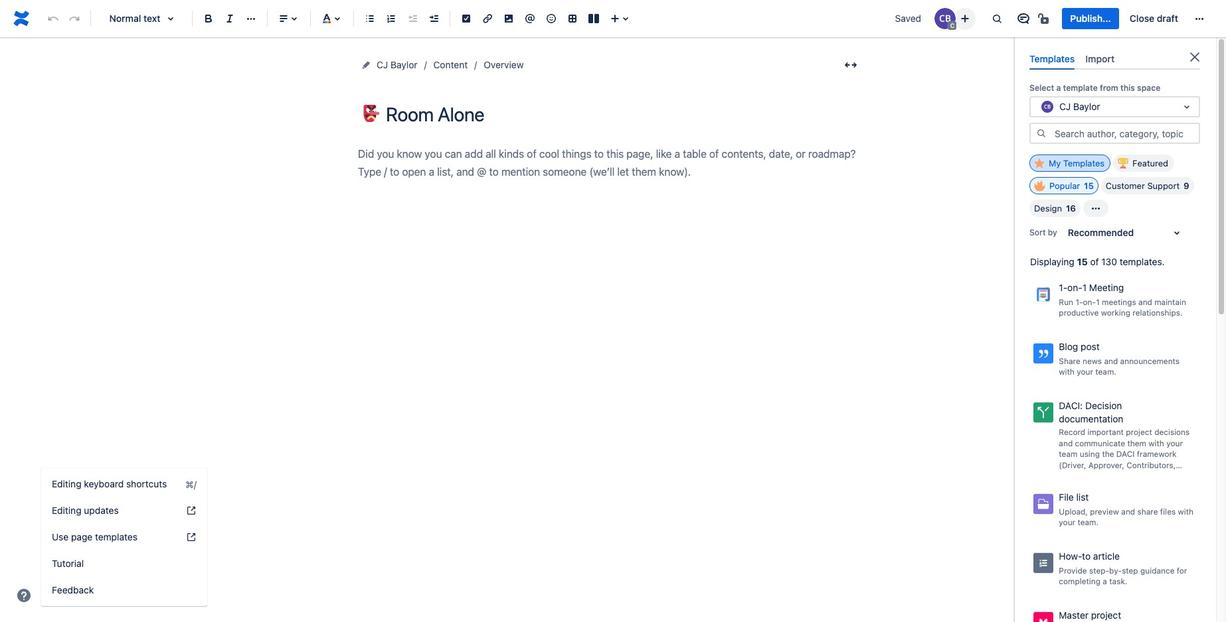 Task type: describe. For each thing, give the bounding box(es) containing it.
1 vertical spatial cj baylor
[[1059, 101, 1100, 112]]

run
[[1059, 297, 1073, 307]]

popular
[[1049, 181, 1080, 191]]

communicate
[[1075, 439, 1125, 449]]

master project
[[1059, 610, 1123, 623]]

2 vertical spatial help image
[[16, 588, 32, 604]]

link image
[[480, 11, 495, 27]]

master project button
[[1027, 606, 1203, 623]]

for
[[1177, 566, 1187, 576]]

maintain
[[1154, 297, 1186, 307]]

the
[[1102, 450, 1114, 460]]

displaying 15 of 130 templates.
[[1030, 256, 1165, 268]]

editing updates
[[52, 505, 119, 517]]

using
[[1080, 450, 1100, 460]]

close draft
[[1130, 13, 1178, 24]]

editing for editing keyboard shortcuts
[[52, 479, 81, 490]]

(driver,
[[1059, 461, 1086, 471]]

documentation
[[1059, 413, 1123, 425]]

0 horizontal spatial a
[[1056, 83, 1061, 93]]

template
[[1063, 83, 1098, 93]]

1-on-1 meeting run 1-on-1 meetings and maintain productive working relationships.
[[1059, 282, 1186, 318]]

daci: decision documentation record important project decisions and communicate them with your team using the daci framework (driver, approver, contributors, informed).
[[1059, 400, 1190, 482]]

more formatting image
[[243, 11, 259, 27]]

editing updates link
[[41, 498, 207, 525]]

confluence image
[[11, 8, 32, 29]]

to
[[1082, 551, 1091, 562]]

with inside blog post share news and announcements with your team.
[[1059, 368, 1075, 377]]

templates inside "button"
[[1063, 158, 1105, 169]]

italic ⌘i image
[[222, 11, 238, 27]]

this
[[1120, 83, 1135, 93]]

and inside daci: decision documentation record important project decisions and communicate them with your team using the daci framework (driver, approver, contributors, informed).
[[1059, 439, 1073, 449]]

no restrictions image
[[1037, 11, 1053, 27]]

content
[[433, 59, 468, 70]]

my templates
[[1049, 158, 1105, 169]]

⌘/
[[185, 479, 197, 490]]

from
[[1100, 83, 1118, 93]]

search icon image
[[1036, 128, 1047, 139]]

editing for editing updates
[[52, 505, 81, 517]]

featured
[[1132, 158, 1168, 169]]

1 horizontal spatial on-
[[1083, 297, 1096, 307]]

tutorial button
[[41, 551, 207, 578]]

keyboard
[[84, 479, 124, 490]]

by-
[[1109, 566, 1122, 576]]

announcements
[[1120, 356, 1180, 366]]

customer support 9
[[1106, 181, 1189, 191]]

guidance
[[1140, 566, 1175, 576]]

close templates and import image
[[1187, 49, 1203, 65]]

file
[[1059, 492, 1074, 503]]

add image, video, or file image
[[501, 11, 517, 27]]

design 16
[[1034, 203, 1076, 214]]

recommended button
[[1060, 223, 1193, 244]]

select a template from this space
[[1029, 83, 1160, 93]]

by
[[1048, 228, 1057, 238]]

article
[[1093, 551, 1120, 562]]

find and replace image
[[989, 11, 1005, 27]]

130
[[1101, 256, 1117, 268]]

step-
[[1089, 566, 1109, 576]]

preview
[[1090, 507, 1119, 517]]

editing keyboard shortcuts
[[52, 479, 167, 490]]

contributors,
[[1127, 461, 1176, 471]]

normal text
[[109, 13, 160, 24]]

confluence image
[[11, 8, 32, 29]]

and inside blog post share news and announcements with your team.
[[1104, 356, 1118, 366]]

close
[[1130, 13, 1154, 24]]

them
[[1127, 439, 1146, 449]]

close draft button
[[1122, 8, 1186, 29]]

text
[[143, 13, 160, 24]]

bullet list ⌘⇧8 image
[[362, 11, 378, 27]]

files
[[1160, 507, 1176, 517]]

cj inside cj baylor link
[[377, 59, 388, 70]]

draft
[[1157, 13, 1178, 24]]

action item image
[[458, 11, 474, 27]]

more categories image
[[1088, 201, 1104, 217]]

16
[[1066, 203, 1076, 214]]

completing
[[1059, 577, 1100, 587]]

space
[[1137, 83, 1160, 93]]

move this page image
[[361, 60, 371, 70]]

cj baylor image
[[935, 8, 956, 29]]

use
[[52, 532, 69, 543]]

working
[[1101, 308, 1130, 318]]

outdent ⇧tab image
[[404, 11, 420, 27]]

daci:
[[1059, 400, 1083, 412]]

1 vertical spatial 1-
[[1076, 297, 1083, 307]]

0 vertical spatial 1-
[[1059, 282, 1067, 294]]

feedback button
[[41, 578, 207, 604]]

numbered list ⌘⇧7 image
[[383, 11, 399, 27]]

customer
[[1106, 181, 1145, 191]]

share
[[1059, 356, 1080, 366]]

informed).
[[1059, 472, 1098, 482]]

feedback
[[52, 585, 94, 596]]

framework
[[1137, 450, 1176, 460]]

cj baylor link
[[377, 57, 417, 73]]

post
[[1081, 341, 1100, 353]]

select
[[1029, 83, 1054, 93]]



Task type: vqa. For each thing, say whether or not it's contained in the screenshot.
Create a field
no



Task type: locate. For each thing, give the bounding box(es) containing it.
meetings
[[1102, 297, 1136, 307]]

0 vertical spatial cj baylor
[[377, 59, 417, 70]]

1 vertical spatial 15
[[1077, 256, 1088, 268]]

meeting
[[1089, 282, 1124, 294]]

blog post share news and announcements with your team.
[[1059, 341, 1180, 377]]

1 down meeting
[[1096, 297, 1100, 307]]

of
[[1090, 256, 1099, 268]]

your
[[1077, 368, 1093, 377], [1166, 439, 1183, 449], [1059, 518, 1075, 528]]

1-
[[1059, 282, 1067, 294], [1076, 297, 1083, 307]]

your inside daci: decision documentation record important project decisions and communicate them with your team using the daci framework (driver, approver, contributors, informed).
[[1166, 439, 1183, 449]]

publish... button
[[1062, 8, 1119, 29]]

important
[[1088, 428, 1124, 438]]

with down "share"
[[1059, 368, 1075, 377]]

Give this page a title text field
[[386, 104, 863, 126]]

make page full-width image
[[843, 57, 859, 73]]

task.
[[1109, 577, 1127, 587]]

1 vertical spatial team.
[[1078, 518, 1099, 528]]

news
[[1083, 356, 1102, 366]]

redo ⌘⇧z image
[[66, 11, 82, 27]]

on- up run
[[1067, 282, 1082, 294]]

templates.
[[1120, 256, 1165, 268]]

1 vertical spatial your
[[1166, 439, 1183, 449]]

help image inside 'editing updates' 'link'
[[186, 506, 197, 517]]

2 vertical spatial with
[[1178, 507, 1193, 517]]

1 vertical spatial a
[[1103, 577, 1107, 587]]

updates
[[84, 505, 119, 517]]

your down decisions
[[1166, 439, 1183, 449]]

indent tab image
[[426, 11, 442, 27]]

1 vertical spatial editing
[[52, 505, 81, 517]]

file list upload, preview and share files with your team.
[[1059, 492, 1193, 528]]

0 horizontal spatial 1-
[[1059, 282, 1067, 294]]

0 vertical spatial editing
[[52, 479, 81, 490]]

and right the news
[[1104, 356, 1118, 366]]

1 horizontal spatial 1
[[1096, 297, 1100, 307]]

more image
[[1191, 11, 1207, 27]]

1 horizontal spatial project
[[1126, 428, 1152, 438]]

editing up editing updates
[[52, 479, 81, 490]]

0 vertical spatial with
[[1059, 368, 1075, 377]]

approver,
[[1088, 461, 1124, 471]]

1 vertical spatial baylor
[[1073, 101, 1100, 112]]

recommended
[[1068, 227, 1134, 239]]

design
[[1034, 203, 1062, 214]]

1 horizontal spatial your
[[1077, 368, 1093, 377]]

1 horizontal spatial with
[[1149, 439, 1164, 449]]

project inside master project
[[1091, 610, 1121, 622]]

project inside daci: decision documentation record important project decisions and communicate them with your team using the daci framework (driver, approver, contributors, informed).
[[1126, 428, 1152, 438]]

help image for use page templates
[[186, 533, 197, 543]]

1 editing from the top
[[52, 479, 81, 490]]

your inside file list upload, preview and share files with your team.
[[1059, 518, 1075, 528]]

project right master
[[1091, 610, 1121, 622]]

sort by
[[1029, 228, 1057, 238]]

0 horizontal spatial with
[[1059, 368, 1075, 377]]

project up them
[[1126, 428, 1152, 438]]

1 vertical spatial help image
[[186, 533, 197, 543]]

tab list
[[1024, 48, 1205, 70]]

overview
[[484, 59, 524, 70]]

invite to edit image
[[957, 10, 973, 26]]

and up team
[[1059, 439, 1073, 449]]

a down "step-"
[[1103, 577, 1107, 587]]

0 horizontal spatial baylor
[[391, 59, 417, 70]]

on-
[[1067, 282, 1082, 294], [1083, 297, 1096, 307]]

with inside daci: decision documentation record important project decisions and communicate them with your team using the daci framework (driver, approver, contributors, informed).
[[1149, 439, 1164, 449]]

and inside 1-on-1 meeting run 1-on-1 meetings and maintain productive working relationships.
[[1138, 297, 1152, 307]]

0 horizontal spatial on-
[[1067, 282, 1082, 294]]

team. inside file list upload, preview and share files with your team.
[[1078, 518, 1099, 528]]

featured button
[[1113, 155, 1174, 172]]

undo ⌘z image
[[45, 11, 61, 27]]

on- up productive
[[1083, 297, 1096, 307]]

a right select
[[1056, 83, 1061, 93]]

0 vertical spatial cj
[[377, 59, 388, 70]]

0 vertical spatial 1
[[1082, 282, 1087, 294]]

a
[[1056, 83, 1061, 93], [1103, 577, 1107, 587]]

:japanese_goblin: image
[[363, 105, 380, 122], [363, 105, 380, 122]]

normal
[[109, 13, 141, 24]]

sort
[[1029, 228, 1046, 238]]

0 horizontal spatial project
[[1091, 610, 1121, 622]]

team
[[1059, 450, 1077, 460]]

productive
[[1059, 308, 1099, 318]]

1 vertical spatial 1
[[1096, 297, 1100, 307]]

1 vertical spatial cj
[[1059, 101, 1071, 112]]

align left image
[[276, 11, 292, 27]]

2 editing from the top
[[52, 505, 81, 517]]

15
[[1084, 181, 1094, 191], [1077, 256, 1088, 268]]

1 left meeting
[[1082, 282, 1087, 294]]

a inside how-to article provide step-by-step guidance for completing a task.
[[1103, 577, 1107, 587]]

how-to article provide step-by-step guidance for completing a task.
[[1059, 551, 1187, 587]]

support
[[1147, 181, 1180, 191]]

daci
[[1116, 450, 1135, 460]]

import
[[1085, 53, 1115, 64]]

1- up productive
[[1076, 297, 1083, 307]]

cj baylor down template
[[1059, 101, 1100, 112]]

decisions
[[1154, 428, 1190, 438]]

cj down template
[[1059, 101, 1071, 112]]

overview link
[[484, 57, 524, 73]]

blog
[[1059, 341, 1078, 353]]

Main content area, start typing to enter text. text field
[[358, 145, 863, 182]]

0 horizontal spatial cj baylor
[[377, 59, 417, 70]]

0 vertical spatial on-
[[1067, 282, 1082, 294]]

comment icon image
[[1016, 11, 1032, 27]]

and inside file list upload, preview and share files with your team.
[[1121, 507, 1135, 517]]

cj right move this page image at the top left of the page
[[377, 59, 388, 70]]

shortcuts
[[126, 479, 167, 490]]

0 horizontal spatial 1
[[1082, 282, 1087, 294]]

2 horizontal spatial your
[[1166, 439, 1183, 449]]

editing inside 'link'
[[52, 505, 81, 517]]

0 horizontal spatial cj
[[377, 59, 388, 70]]

use page templates
[[52, 532, 137, 543]]

my templates button
[[1029, 155, 1111, 172]]

master
[[1059, 610, 1089, 622]]

1 horizontal spatial cj
[[1059, 101, 1071, 112]]

team.
[[1095, 368, 1116, 377], [1078, 518, 1099, 528]]

1
[[1082, 282, 1087, 294], [1096, 297, 1100, 307]]

share
[[1137, 507, 1158, 517]]

editing
[[52, 479, 81, 490], [52, 505, 81, 517]]

cj baylor right move this page image at the top left of the page
[[377, 59, 417, 70]]

0 vertical spatial templates
[[1029, 53, 1075, 64]]

tab list containing templates
[[1024, 48, 1205, 70]]

page
[[71, 532, 92, 543]]

tutorial
[[52, 559, 84, 570]]

help image
[[186, 506, 197, 517], [186, 533, 197, 543], [16, 588, 32, 604]]

record
[[1059, 428, 1085, 438]]

and up relationships.
[[1138, 297, 1152, 307]]

upload,
[[1059, 507, 1088, 517]]

with inside file list upload, preview and share files with your team.
[[1178, 507, 1193, 517]]

list
[[1076, 492, 1089, 503]]

and
[[1138, 297, 1152, 307], [1104, 356, 1118, 366], [1059, 439, 1073, 449], [1121, 507, 1135, 517]]

team. inside blog post share news and announcements with your team.
[[1095, 368, 1116, 377]]

15 left of
[[1077, 256, 1088, 268]]

relationships.
[[1133, 308, 1183, 318]]

help image inside use page templates link
[[186, 533, 197, 543]]

1 horizontal spatial baylor
[[1073, 101, 1100, 112]]

1 horizontal spatial cj baylor
[[1059, 101, 1100, 112]]

your down the news
[[1077, 368, 1093, 377]]

provide
[[1059, 566, 1087, 576]]

9
[[1184, 181, 1189, 191]]

None text field
[[1039, 100, 1042, 114]]

Search author, category, topic field
[[1051, 124, 1199, 143]]

1- up run
[[1059, 282, 1067, 294]]

1 horizontal spatial a
[[1103, 577, 1107, 587]]

templates
[[1029, 53, 1075, 64], [1063, 158, 1105, 169]]

your inside blog post share news and announcements with your team.
[[1077, 368, 1093, 377]]

table image
[[565, 11, 580, 27]]

cj baylor
[[377, 59, 417, 70], [1059, 101, 1100, 112]]

1 vertical spatial with
[[1149, 439, 1164, 449]]

baylor right move this page image at the top left of the page
[[391, 59, 417, 70]]

and left share
[[1121, 507, 1135, 517]]

0 vertical spatial your
[[1077, 368, 1093, 377]]

layouts image
[[586, 11, 602, 27]]

decision
[[1085, 400, 1122, 412]]

0 vertical spatial project
[[1126, 428, 1152, 438]]

your down upload,
[[1059, 518, 1075, 528]]

1 vertical spatial on-
[[1083, 297, 1096, 307]]

templates right my
[[1063, 158, 1105, 169]]

0 horizontal spatial your
[[1059, 518, 1075, 528]]

0 vertical spatial baylor
[[391, 59, 417, 70]]

0 vertical spatial help image
[[186, 506, 197, 517]]

cj
[[377, 59, 388, 70], [1059, 101, 1071, 112]]

open image
[[1179, 99, 1195, 115]]

saved
[[895, 13, 921, 24]]

15 up more categories icon
[[1084, 181, 1094, 191]]

team. down upload,
[[1078, 518, 1099, 528]]

baylor down template
[[1073, 101, 1100, 112]]

publish...
[[1070, 13, 1111, 24]]

normal text button
[[96, 4, 187, 33]]

0 vertical spatial a
[[1056, 83, 1061, 93]]

with right 'files'
[[1178, 507, 1193, 517]]

templates up select
[[1029, 53, 1075, 64]]

2 vertical spatial your
[[1059, 518, 1075, 528]]

1 vertical spatial project
[[1091, 610, 1121, 622]]

step
[[1122, 566, 1138, 576]]

templates
[[95, 532, 137, 543]]

0 vertical spatial team.
[[1095, 368, 1116, 377]]

team. down the news
[[1095, 368, 1116, 377]]

bold ⌘b image
[[201, 11, 217, 27]]

2 horizontal spatial with
[[1178, 507, 1193, 517]]

1 vertical spatial templates
[[1063, 158, 1105, 169]]

editing up use
[[52, 505, 81, 517]]

0 vertical spatial 15
[[1084, 181, 1094, 191]]

1 horizontal spatial 1-
[[1076, 297, 1083, 307]]

with up framework
[[1149, 439, 1164, 449]]

help image for editing updates
[[186, 506, 197, 517]]

my
[[1049, 158, 1061, 169]]

mention image
[[522, 11, 538, 27]]

emoji image
[[543, 11, 559, 27]]

content link
[[433, 57, 468, 73]]



